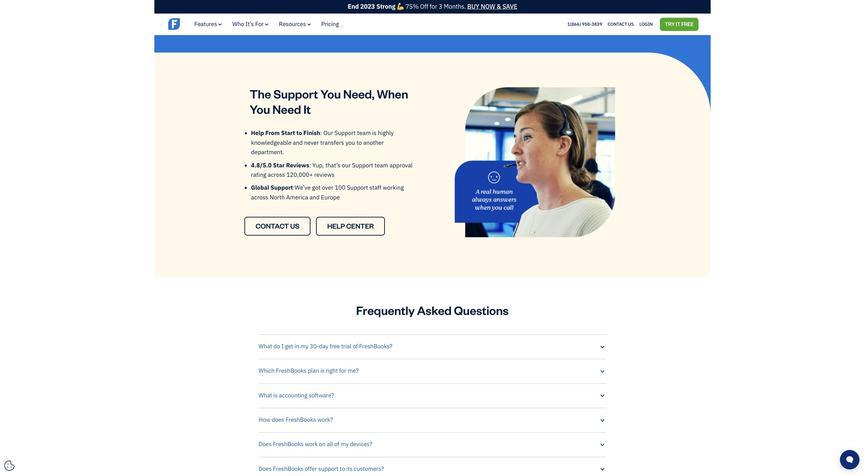 Task type: locate. For each thing, give the bounding box(es) containing it.
for left me?
[[339, 367, 347, 375]]

0 horizontal spatial my
[[301, 342, 309, 350]]

freshbooks left work
[[273, 440, 304, 448]]

you right it
[[321, 86, 341, 101]]

1 vertical spatial of
[[335, 440, 340, 448]]

and down start
[[293, 139, 303, 146]]

1 vertical spatial my
[[341, 440, 349, 448]]

and inside : our support team is highly knowledgeable and never transfers you to another department.
[[293, 139, 303, 146]]

contact us
[[256, 221, 300, 230]]

free
[[330, 342, 340, 350]]

need
[[273, 101, 301, 117]]

: left our
[[321, 129, 322, 137]]

0 vertical spatial and
[[293, 139, 303, 146]]

freshbooks?
[[359, 342, 393, 350]]

work
[[305, 440, 318, 448]]

what is accounting software?
[[259, 391, 334, 399]]

devices?
[[350, 440, 373, 448]]

what do i get in my 30-day free trial of freshbooks?
[[259, 342, 393, 350]]

1 horizontal spatial :
[[321, 129, 322, 137]]

and
[[293, 139, 303, 146], [310, 193, 320, 201]]

freshbooks left plan
[[276, 367, 307, 375]]

1 vertical spatial what
[[259, 391, 272, 399]]

across inside ": yup, that's our support team approval rating across 120,000+ reviews"
[[268, 171, 285, 179]]

staff
[[370, 184, 382, 192]]

save
[[503, 2, 518, 10]]

never
[[304, 139, 319, 146]]

0 horizontal spatial to
[[297, 129, 302, 137]]

4.8/5.0 star reviews
[[251, 161, 310, 169]]

of
[[353, 342, 358, 350], [335, 440, 340, 448]]

team
[[357, 129, 371, 137], [375, 161, 389, 169]]

knowledgeable
[[251, 139, 292, 146]]

0 vertical spatial what
[[259, 342, 272, 350]]

: for help from start to finish
[[321, 129, 322, 137]]

2 horizontal spatial to
[[357, 139, 362, 146]]

across inside :we've got over 100 support staff working across north america and europe
[[251, 193, 269, 201]]

0 horizontal spatial :
[[310, 161, 311, 169]]

1 horizontal spatial is
[[321, 367, 325, 375]]

: for 4.8/5.0 star reviews
[[310, 161, 311, 169]]

: left yup,
[[310, 161, 311, 169]]

customers?
[[354, 465, 384, 473]]

who it's for
[[233, 20, 264, 28]]

another
[[364, 139, 384, 146]]

1 vertical spatial team
[[375, 161, 389, 169]]

in
[[295, 342, 300, 350]]

for
[[430, 2, 438, 10], [339, 367, 347, 375]]

958-
[[583, 21, 592, 27]]

:
[[321, 129, 322, 137], [310, 161, 311, 169]]

to right "you"
[[357, 139, 362, 146]]

2 vertical spatial to
[[340, 465, 345, 473]]

is right plan
[[321, 367, 325, 375]]

do
[[274, 342, 280, 350]]

is inside : our support team is highly knowledgeable and never transfers you to another department.
[[373, 129, 377, 137]]

what for what is accounting software?
[[259, 391, 272, 399]]

1 vertical spatial for
[[339, 367, 347, 375]]

to left its
[[340, 465, 345, 473]]

what up how
[[259, 391, 272, 399]]

contact us
[[608, 21, 634, 27]]

1 vertical spatial and
[[310, 193, 320, 201]]

2 vertical spatial is
[[274, 391, 278, 399]]

to right start
[[297, 129, 302, 137]]

1 horizontal spatial and
[[310, 193, 320, 201]]

2 what from the top
[[259, 391, 272, 399]]

freshbooks logo image
[[168, 17, 222, 31]]

is
[[373, 129, 377, 137], [321, 367, 325, 375], [274, 391, 278, 399]]

2 horizontal spatial is
[[373, 129, 377, 137]]

got
[[312, 184, 321, 192]]

: inside : our support team is highly knowledgeable and never transfers you to another department.
[[321, 129, 322, 137]]

software?
[[309, 391, 334, 399]]

reviews
[[286, 161, 310, 169]]

of right the trial
[[353, 342, 358, 350]]

login link
[[640, 20, 653, 29]]

now
[[481, 2, 496, 10]]

what
[[259, 342, 272, 350], [259, 391, 272, 399]]

you
[[321, 86, 341, 101], [250, 101, 270, 117]]

0 vertical spatial of
[[353, 342, 358, 350]]

1 vertical spatial across
[[251, 193, 269, 201]]

across down star
[[268, 171, 285, 179]]

for left 3
[[430, 2, 438, 10]]

1 horizontal spatial team
[[375, 161, 389, 169]]

0 vertical spatial :
[[321, 129, 322, 137]]

end
[[348, 2, 359, 10]]

0 vertical spatial across
[[268, 171, 285, 179]]

freshbooks
[[276, 367, 307, 375], [286, 416, 316, 424], [273, 440, 304, 448], [273, 465, 304, 473]]

is up another
[[373, 129, 377, 137]]

3
[[439, 2, 443, 10]]

team up another
[[357, 129, 371, 137]]

0 vertical spatial is
[[373, 129, 377, 137]]

0 horizontal spatial for
[[339, 367, 347, 375]]

: yup, that's our support team approval rating across 120,000+ reviews
[[251, 161, 413, 179]]

buy
[[468, 2, 480, 10]]

what for what do i get in my 30-day free trial of freshbooks?
[[259, 342, 272, 350]]

1 vertical spatial :
[[310, 161, 311, 169]]

0 horizontal spatial team
[[357, 129, 371, 137]]

features link
[[195, 20, 222, 28]]

it
[[304, 101, 311, 117]]

team inside ": yup, that's our support team approval rating across 120,000+ reviews"
[[375, 161, 389, 169]]

freshbooks for offer
[[273, 465, 304, 473]]

questions
[[454, 302, 509, 318]]

1 horizontal spatial my
[[341, 440, 349, 448]]

cookie consent banner dialog
[[5, 389, 110, 470]]

star
[[273, 161, 285, 169]]

of right all on the left bottom
[[335, 440, 340, 448]]

which
[[259, 367, 275, 375]]

get
[[285, 342, 293, 350]]

my right in
[[301, 342, 309, 350]]

1(866) 958-3839
[[568, 21, 603, 27]]

i
[[282, 342, 284, 350]]

global
[[251, 184, 269, 192]]

1 does from the top
[[259, 440, 272, 448]]

help
[[251, 129, 264, 137]]

2 does from the top
[[259, 465, 272, 473]]

support
[[319, 465, 339, 473]]

trial
[[342, 342, 352, 350]]

to inside : our support team is highly knowledgeable and never transfers you to another department.
[[357, 139, 362, 146]]

frequently
[[356, 302, 415, 318]]

: inside ": yup, that's our support team approval rating across 120,000+ reviews"
[[310, 161, 311, 169]]

across
[[268, 171, 285, 179], [251, 193, 269, 201]]

how does freshbooks work?
[[259, 416, 333, 424]]

support inside the support you need, when you need it
[[274, 86, 318, 101]]

login
[[640, 21, 653, 27]]

our
[[324, 129, 333, 137]]

1 horizontal spatial to
[[340, 465, 345, 473]]

1 vertical spatial does
[[259, 465, 272, 473]]

does
[[259, 440, 272, 448], [259, 465, 272, 473]]

1 vertical spatial to
[[357, 139, 362, 146]]

my
[[301, 342, 309, 350], [341, 440, 349, 448]]

1 horizontal spatial for
[[430, 2, 438, 10]]

freshbooks left offer
[[273, 465, 304, 473]]

my right all on the left bottom
[[341, 440, 349, 448]]

pricing link
[[322, 20, 339, 28]]

global support
[[251, 184, 293, 192]]

what left do
[[259, 342, 272, 350]]

0 vertical spatial does
[[259, 440, 272, 448]]

help
[[328, 221, 345, 230]]

0 vertical spatial team
[[357, 129, 371, 137]]

europe
[[321, 193, 340, 201]]

freshbooks for plan
[[276, 367, 307, 375]]

does for does freshbooks offer support to its customers?
[[259, 465, 272, 473]]

partner with freshbooks image
[[250, 0, 411, 28]]

you up help
[[250, 101, 270, 117]]

highly
[[378, 129, 394, 137]]

over
[[322, 184, 334, 192]]

across down global
[[251, 193, 269, 201]]

1 what from the top
[[259, 342, 272, 350]]

is left accounting
[[274, 391, 278, 399]]

that's
[[326, 161, 341, 169]]

approval
[[390, 161, 413, 169]]

the support you need, when you need it
[[250, 86, 409, 117]]

support inside : our support team is highly knowledgeable and never transfers you to another department.
[[335, 129, 356, 137]]

0 horizontal spatial and
[[293, 139, 303, 146]]

0 vertical spatial to
[[297, 129, 302, 137]]

and down got
[[310, 193, 320, 201]]

team left approval
[[375, 161, 389, 169]]

try
[[666, 21, 676, 27]]



Task type: vqa. For each thing, say whether or not it's contained in the screenshot.
Resources at the top left of page
yes



Task type: describe. For each thing, give the bounding box(es) containing it.
off
[[420, 2, 429, 10]]

which freshbooks plan is right for me?
[[259, 367, 359, 375]]

on
[[319, 440, 326, 448]]

:we've
[[293, 184, 311, 192]]

&
[[497, 2, 502, 10]]

it's
[[246, 20, 254, 28]]

end 2023 strong 💪 75% off for 3 months. buy now & save
[[348, 2, 518, 10]]

months.
[[444, 2, 466, 10]]

us
[[291, 221, 300, 230]]

try it free
[[666, 21, 694, 27]]

working
[[383, 184, 404, 192]]

who it's for link
[[233, 20, 269, 28]]

offer
[[305, 465, 317, 473]]

the
[[250, 86, 271, 101]]

america
[[287, 193, 309, 201]]

: our support team is highly knowledgeable and never transfers you to another department.
[[251, 129, 394, 156]]

department.
[[251, 148, 284, 156]]

and inside :we've got over 100 support staff working across north america and europe
[[310, 193, 320, 201]]

1(866) 958-3839 link
[[568, 21, 603, 27]]

75%
[[406, 2, 419, 10]]

120,000+
[[287, 171, 313, 179]]

freshbooks right the does
[[286, 416, 316, 424]]

3839
[[592, 21, 603, 27]]

transfers
[[321, 139, 344, 146]]

north
[[270, 193, 285, 201]]

resources link
[[279, 20, 311, 28]]

does freshbooks offer support to its customers?
[[259, 465, 384, 473]]

for
[[255, 20, 264, 28]]

contact
[[608, 21, 628, 27]]

2023
[[361, 2, 375, 10]]

does for does freshbooks work on all of my devices?
[[259, 440, 272, 448]]

100
[[335, 184, 346, 192]]

does freshbooks work on all of my devices?
[[259, 440, 373, 448]]

try it free link
[[661, 18, 699, 31]]

pricing
[[322, 20, 339, 28]]

0 vertical spatial my
[[301, 342, 309, 350]]

help center link
[[316, 217, 385, 236]]

0 horizontal spatial you
[[250, 101, 270, 117]]

accounting
[[279, 391, 308, 399]]

0 vertical spatial for
[[430, 2, 438, 10]]

team inside : our support team is highly knowledgeable and never transfers you to another department.
[[357, 129, 371, 137]]

4.8/5.0
[[251, 161, 272, 169]]

free
[[682, 21, 694, 27]]

center
[[347, 221, 374, 230]]

you
[[346, 139, 355, 146]]

1 horizontal spatial you
[[321, 86, 341, 101]]

right
[[326, 367, 338, 375]]

our
[[342, 161, 351, 169]]

day
[[319, 342, 329, 350]]

it
[[676, 21, 681, 27]]

contact
[[256, 221, 289, 230]]

when
[[377, 86, 409, 101]]

resources
[[279, 20, 306, 28]]

buy now & save link
[[468, 2, 518, 10]]

finish
[[304, 129, 321, 137]]

0 horizontal spatial of
[[335, 440, 340, 448]]

asked
[[417, 302, 452, 318]]

contact us link
[[608, 20, 634, 29]]

support inside ": yup, that's our support team approval rating across 120,000+ reviews"
[[352, 161, 374, 169]]

freshbooks for work
[[273, 440, 304, 448]]

start
[[281, 129, 295, 137]]

cookie preferences image
[[4, 460, 15, 471]]

work?
[[318, 416, 333, 424]]

rating
[[251, 171, 267, 179]]

me?
[[348, 367, 359, 375]]

us
[[629, 21, 634, 27]]

support inside :we've got over 100 support staff working across north america and europe
[[347, 184, 368, 192]]

1 vertical spatial is
[[321, 367, 325, 375]]

plan
[[308, 367, 319, 375]]

:we've got over 100 support staff working across north america and europe
[[251, 184, 404, 201]]

its
[[347, 465, 353, 473]]

frequently asked questions
[[356, 302, 509, 318]]

strong
[[377, 2, 396, 10]]

yup,
[[313, 161, 324, 169]]

1 horizontal spatial of
[[353, 342, 358, 350]]

does
[[272, 416, 285, 424]]

reviews
[[315, 171, 335, 179]]

30-
[[310, 342, 319, 350]]

features
[[195, 20, 217, 28]]

help from start to finish
[[251, 129, 321, 137]]

1(866)
[[568, 21, 582, 27]]

0 horizontal spatial is
[[274, 391, 278, 399]]



